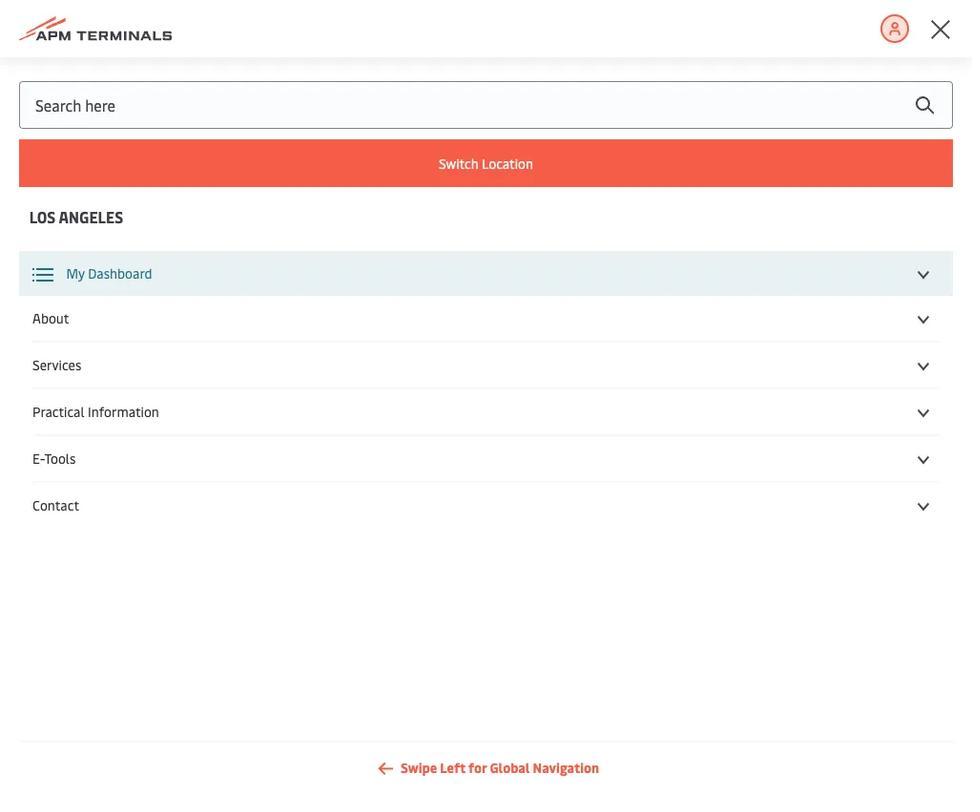 Task type: vqa. For each thing, say whether or not it's contained in the screenshot.
the Export at the right of page
no



Task type: describe. For each thing, give the bounding box(es) containing it.
my dashboard button
[[32, 264, 940, 283]]

72
[[473, 694, 521, 756]]

ticket
[[815, 281, 856, 302]]

about button
[[32, 309, 940, 327]]

1 vertical spatial turn
[[31, 281, 61, 302]]

transaction type
[[69, 406, 184, 427]]

practical information
[[32, 403, 159, 421]]

1 vertical spatial los angeles link
[[0, 205, 153, 229]]

resolution
[[860, 281, 932, 302]]

past 1 hour
[[31, 504, 146, 535]]

information
[[88, 403, 159, 421]]

status
[[157, 120, 314, 196]]

mins
[[157, 735, 194, 759]]

services button
[[32, 356, 940, 374]]

times
[[65, 281, 103, 302]]

times
[[196, 229, 287, 276]]

gate,
[[434, 281, 468, 302]]

truck
[[31, 229, 112, 276]]

switch location
[[439, 154, 534, 172]]

e-
[[32, 450, 44, 468]]

Global search search field
[[19, 81, 954, 129]]

times.
[[31, 305, 72, 326]]

switch location button
[[19, 139, 954, 187]]

my dashboard
[[63, 264, 152, 283]]

93
[[751, 694, 804, 756]]

contact
[[32, 496, 79, 515]]

% for 93
[[804, 721, 820, 750]]

to
[[471, 281, 486, 302]]

93 %
[[751, 694, 820, 756]]

truck turn times turn times are calculated from the point a truck enters the gate, to the point it leaves the gate and include trouble ticket resolution times.
[[31, 229, 932, 326]]

hour
[[96, 504, 146, 535]]

from
[[207, 281, 241, 302]]

tools
[[44, 450, 76, 468]]

1 vertical spatial angeles
[[59, 206, 123, 227]]

1 point from the left
[[271, 281, 306, 302]]

location
[[482, 154, 534, 172]]

navigation
[[533, 759, 600, 777]]

los angeles
[[29, 206, 123, 227]]

2 point from the left
[[516, 281, 552, 302]]

include
[[705, 281, 756, 302]]

truck
[[321, 281, 357, 302]]

0 vertical spatial turn
[[120, 229, 188, 276]]

trouble
[[759, 281, 812, 302]]

a
[[310, 281, 318, 302]]



Task type: locate. For each thing, give the bounding box(es) containing it.
gate status
[[31, 120, 314, 196]]

2 % from the left
[[804, 721, 820, 750]]

it
[[555, 281, 565, 302]]

point
[[271, 281, 306, 302], [516, 281, 552, 302]]

1 the from the left
[[244, 281, 267, 302]]

2 the from the left
[[408, 281, 431, 302]]

practical
[[32, 403, 85, 421]]

1 horizontal spatial %
[[804, 721, 820, 750]]

past
[[31, 504, 75, 535]]

72 %
[[473, 694, 537, 756]]

global
[[490, 759, 530, 777]]

switch
[[439, 154, 479, 172]]

services
[[32, 356, 81, 374]]

angeles up the truck
[[59, 206, 123, 227]]

angeles
[[69, 62, 116, 80], [59, 206, 123, 227]]

% inside 93 %
[[804, 721, 820, 750]]

%
[[521, 721, 537, 750], [804, 721, 820, 750]]

dashboard
[[88, 264, 152, 283]]

0 horizontal spatial %
[[521, 721, 537, 750]]

los angeles link
[[45, 62, 116, 80], [0, 205, 153, 229]]

1 % from the left
[[521, 721, 537, 750]]

contact button
[[32, 496, 940, 515]]

1
[[81, 504, 90, 535]]

the right from
[[244, 281, 267, 302]]

e-tools
[[32, 450, 76, 468]]

55
[[149, 684, 201, 746]]

swipe left for global navigation
[[401, 759, 600, 777]]

type
[[151, 406, 184, 427]]

los angeles link right <
[[45, 62, 116, 80]]

for
[[469, 759, 487, 777]]

swipe
[[401, 759, 437, 777]]

turn up calculated
[[120, 229, 188, 276]]

0 vertical spatial los angeles link
[[45, 62, 116, 80]]

and
[[675, 281, 701, 302]]

None submit
[[897, 81, 954, 129]]

the left gate,
[[408, 281, 431, 302]]

practical information button
[[32, 403, 940, 421]]

e-tools button
[[32, 450, 940, 468]]

< los angeles
[[35, 62, 116, 80]]

turn up times.
[[31, 281, 61, 302]]

1 horizontal spatial point
[[516, 281, 552, 302]]

the right to
[[489, 281, 512, 302]]

about
[[32, 309, 69, 327]]

left
[[440, 759, 466, 777]]

0 horizontal spatial turn
[[31, 281, 61, 302]]

my
[[66, 264, 85, 283]]

1 horizontal spatial turn
[[120, 229, 188, 276]]

the left gate
[[615, 281, 638, 302]]

point left a
[[271, 281, 306, 302]]

0 horizontal spatial point
[[271, 281, 306, 302]]

0 vertical spatial angeles
[[69, 62, 116, 80]]

<
[[35, 62, 42, 80]]

gate
[[31, 120, 143, 196]]

% for 72
[[521, 721, 537, 750]]

gate
[[641, 281, 672, 302]]

calculated
[[132, 281, 203, 302]]

angeles right <
[[69, 62, 116, 80]]

leaves
[[568, 281, 611, 302]]

enters
[[361, 281, 404, 302]]

1 vertical spatial los
[[29, 206, 56, 227]]

are
[[107, 281, 129, 302]]

point left 'it'
[[516, 281, 552, 302]]

0 vertical spatial los
[[45, 62, 66, 80]]

4 the from the left
[[615, 281, 638, 302]]

% inside the 72 %
[[521, 721, 537, 750]]

los up the truck
[[29, 206, 56, 227]]

los
[[45, 62, 66, 80], [29, 206, 56, 227]]

turn
[[120, 229, 188, 276], [31, 281, 61, 302]]

los angeles link up the truck
[[0, 205, 153, 229]]

los right <
[[45, 62, 66, 80]]

3 the from the left
[[489, 281, 512, 302]]

the
[[244, 281, 267, 302], [408, 281, 431, 302], [489, 281, 512, 302], [615, 281, 638, 302]]

transaction
[[69, 406, 148, 427]]



